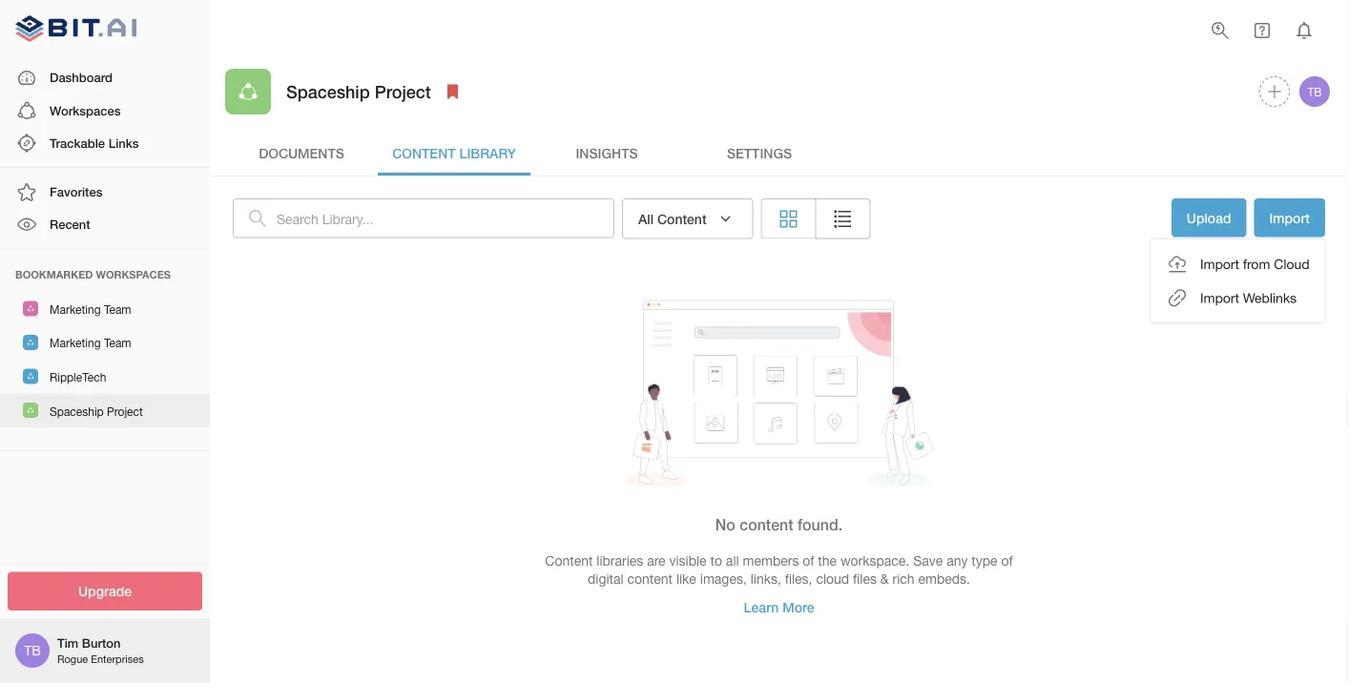 Task type: describe. For each thing, give the bounding box(es) containing it.
1 marketing team button from the top
[[0, 292, 210, 326]]

2 marketing team button from the top
[[0, 326, 210, 360]]

bookmarked
[[15, 268, 93, 281]]

tab list containing documents
[[225, 130, 1333, 176]]

tb inside the tb button
[[1308, 85, 1322, 98]]

tb button
[[1297, 73, 1333, 110]]

import for import
[[1270, 210, 1310, 226]]

workspaces
[[50, 103, 121, 118]]

files,
[[785, 571, 813, 587]]

import weblinks button
[[1151, 281, 1325, 315]]

found.
[[798, 516, 843, 534]]

learn more link
[[729, 589, 830, 627]]

1 horizontal spatial project
[[375, 81, 431, 102]]

rich
[[893, 571, 915, 587]]

burton
[[82, 636, 121, 651]]

insights
[[576, 145, 638, 161]]

all
[[639, 211, 654, 227]]

from
[[1244, 256, 1271, 272]]

libraries
[[597, 553, 644, 568]]

upgrade
[[78, 584, 132, 599]]

project inside spaceship project button
[[107, 405, 143, 418]]

members
[[743, 553, 799, 568]]

rippletech button
[[0, 360, 210, 394]]

content libraries are visible to all members of the workspace. save any type of digital content like images, links, files, cloud files & rich embeds.
[[545, 553, 1013, 587]]

enterprises
[[91, 653, 144, 666]]

settings link
[[683, 130, 836, 176]]

workspaces
[[96, 268, 171, 281]]

import from cloud
[[1201, 256, 1310, 272]]

cloud
[[1274, 256, 1310, 272]]

rogue
[[57, 653, 88, 666]]

library
[[460, 145, 516, 161]]

to
[[711, 553, 723, 568]]

no
[[716, 516, 736, 534]]

0 horizontal spatial tb
[[24, 643, 41, 659]]

trackable links
[[50, 136, 139, 150]]

0 vertical spatial spaceship project
[[286, 81, 431, 102]]

2 of from the left
[[1002, 553, 1013, 568]]

spaceship project inside button
[[50, 405, 143, 418]]

are
[[647, 553, 666, 568]]

all content
[[639, 211, 707, 227]]

2 team from the top
[[104, 337, 131, 350]]

all
[[726, 553, 739, 568]]

type
[[972, 553, 998, 568]]

files
[[853, 571, 877, 587]]

import for import from cloud
[[1201, 256, 1240, 272]]

embeds.
[[919, 571, 971, 587]]

like
[[677, 571, 697, 587]]

images,
[[700, 571, 747, 587]]

no content found.
[[716, 516, 843, 534]]

bookmarked workspaces
[[15, 268, 171, 281]]

visible
[[670, 553, 707, 568]]

upload
[[1187, 210, 1232, 226]]



Task type: vqa. For each thing, say whether or not it's contained in the screenshot.
THE NUMBER
no



Task type: locate. For each thing, give the bounding box(es) containing it.
import left from
[[1201, 256, 1240, 272]]

dashboard
[[50, 70, 113, 85]]

import from cloud button
[[1151, 247, 1325, 281]]

marketing team button up rippletech
[[0, 326, 210, 360]]

marketing team for second marketing team button from the top of the page
[[50, 337, 131, 350]]

content inside content libraries are visible to all members of the workspace. save any type of digital content like images, links, files, cloud files & rich embeds.
[[545, 553, 593, 568]]

rippletech
[[50, 371, 106, 384]]

0 horizontal spatial spaceship
[[50, 405, 104, 418]]

0 vertical spatial spaceship
[[286, 81, 370, 102]]

team down workspaces
[[104, 303, 131, 316]]

spaceship
[[286, 81, 370, 102], [50, 405, 104, 418]]

marketing team down bookmarked workspaces
[[50, 303, 131, 316]]

more
[[783, 600, 815, 616]]

content library
[[392, 145, 516, 161]]

&
[[881, 571, 889, 587]]

of
[[803, 553, 815, 568], [1002, 553, 1013, 568]]

content
[[740, 516, 794, 534], [628, 571, 673, 587]]

import for import weblinks
[[1201, 290, 1240, 306]]

tim burton rogue enterprises
[[57, 636, 144, 666]]

0 horizontal spatial spaceship project
[[50, 405, 143, 418]]

spaceship project up documents link
[[286, 81, 431, 102]]

marketing team up rippletech
[[50, 337, 131, 350]]

favorites button
[[0, 176, 210, 208]]

1 vertical spatial marketing team
[[50, 337, 131, 350]]

0 horizontal spatial content
[[392, 145, 456, 161]]

2 vertical spatial content
[[545, 553, 593, 568]]

links
[[108, 136, 139, 150]]

1 horizontal spatial tb
[[1308, 85, 1322, 98]]

documents
[[259, 145, 344, 161]]

import up cloud
[[1270, 210, 1310, 226]]

workspace.
[[841, 553, 910, 568]]

learn
[[744, 600, 779, 616]]

0 horizontal spatial content
[[628, 571, 673, 587]]

spaceship up documents link
[[286, 81, 370, 102]]

tb
[[1308, 85, 1322, 98], [24, 643, 41, 659]]

import button
[[1255, 199, 1326, 237]]

1 horizontal spatial content
[[545, 553, 593, 568]]

1 vertical spatial tb
[[24, 643, 41, 659]]

0 horizontal spatial project
[[107, 405, 143, 418]]

content inside "tab list"
[[392, 145, 456, 161]]

any
[[947, 553, 968, 568]]

favorites
[[50, 184, 103, 199]]

content left library
[[392, 145, 456, 161]]

content inside content libraries are visible to all members of the workspace. save any type of digital content like images, links, files, cloud files & rich embeds.
[[628, 571, 673, 587]]

dashboard button
[[0, 62, 210, 94]]

project left the remove bookmark icon
[[375, 81, 431, 102]]

0 vertical spatial marketing team
[[50, 303, 131, 316]]

1 vertical spatial spaceship
[[50, 405, 104, 418]]

settings
[[727, 145, 792, 161]]

content up digital
[[545, 553, 593, 568]]

trackable links button
[[0, 127, 210, 160]]

tab list
[[225, 130, 1333, 176]]

marketing team button
[[0, 292, 210, 326], [0, 326, 210, 360]]

marketing up rippletech
[[50, 337, 101, 350]]

content for libraries
[[545, 553, 593, 568]]

1 horizontal spatial of
[[1002, 553, 1013, 568]]

spaceship inside button
[[50, 405, 104, 418]]

1 horizontal spatial content
[[740, 516, 794, 534]]

0 vertical spatial tb
[[1308, 85, 1322, 98]]

upload button
[[1172, 199, 1247, 239], [1172, 199, 1247, 237]]

of right "type"
[[1002, 553, 1013, 568]]

content
[[392, 145, 456, 161], [658, 211, 707, 227], [545, 553, 593, 568]]

marketing team button down bookmarked workspaces
[[0, 292, 210, 326]]

2 marketing team from the top
[[50, 337, 131, 350]]

1 vertical spatial spaceship project
[[50, 405, 143, 418]]

project
[[375, 81, 431, 102], [107, 405, 143, 418]]

0 vertical spatial import
[[1270, 210, 1310, 226]]

group
[[761, 199, 871, 239]]

digital
[[588, 571, 624, 587]]

marketing team
[[50, 303, 131, 316], [50, 337, 131, 350]]

import
[[1270, 210, 1310, 226], [1201, 256, 1240, 272], [1201, 290, 1240, 306]]

0 vertical spatial content
[[392, 145, 456, 161]]

marketing down bookmarked workspaces
[[50, 303, 101, 316]]

0 horizontal spatial of
[[803, 553, 815, 568]]

1 vertical spatial marketing
[[50, 337, 101, 350]]

the
[[818, 553, 837, 568]]

content down are at the left of page
[[628, 571, 673, 587]]

cloud
[[816, 571, 850, 587]]

remove bookmark image
[[442, 80, 465, 103]]

import down the import from cloud button
[[1201, 290, 1240, 306]]

0 vertical spatial team
[[104, 303, 131, 316]]

team
[[104, 303, 131, 316], [104, 337, 131, 350]]

1 vertical spatial team
[[104, 337, 131, 350]]

0 vertical spatial marketing
[[50, 303, 101, 316]]

1 marketing from the top
[[50, 303, 101, 316]]

spaceship project button
[[0, 394, 210, 428]]

marketing
[[50, 303, 101, 316], [50, 337, 101, 350]]

weblinks
[[1244, 290, 1297, 306]]

documents link
[[225, 130, 378, 176]]

learn more
[[744, 600, 815, 616]]

recent button
[[0, 208, 210, 241]]

spaceship down rippletech
[[50, 405, 104, 418]]

1 horizontal spatial spaceship
[[286, 81, 370, 102]]

1 vertical spatial project
[[107, 405, 143, 418]]

tim
[[57, 636, 78, 651]]

1 vertical spatial content
[[658, 211, 707, 227]]

content for library
[[392, 145, 456, 161]]

1 team from the top
[[104, 303, 131, 316]]

1 marketing team from the top
[[50, 303, 131, 316]]

content up members
[[740, 516, 794, 534]]

content inside button
[[658, 211, 707, 227]]

workspaces button
[[0, 94, 210, 127]]

1 vertical spatial import
[[1201, 256, 1240, 272]]

project down rippletech button
[[107, 405, 143, 418]]

insights link
[[531, 130, 683, 176]]

marketing team for second marketing team button from the bottom of the page
[[50, 303, 131, 316]]

content right all
[[658, 211, 707, 227]]

all content button
[[622, 199, 754, 239]]

0 vertical spatial content
[[740, 516, 794, 534]]

1 vertical spatial content
[[628, 571, 673, 587]]

Search Library... search field
[[277, 199, 615, 238]]

2 vertical spatial import
[[1201, 290, 1240, 306]]

links,
[[751, 571, 782, 587]]

spaceship project down rippletech button
[[50, 405, 143, 418]]

spaceship project
[[286, 81, 431, 102], [50, 405, 143, 418]]

content library link
[[378, 130, 531, 176]]

1 horizontal spatial spaceship project
[[286, 81, 431, 102]]

1 of from the left
[[803, 553, 815, 568]]

save
[[914, 553, 943, 568]]

2 marketing from the top
[[50, 337, 101, 350]]

team up rippletech button
[[104, 337, 131, 350]]

import weblinks
[[1201, 290, 1297, 306]]

of left the in the right bottom of the page
[[803, 553, 815, 568]]

trackable
[[50, 136, 105, 150]]

2 horizontal spatial content
[[658, 211, 707, 227]]

upgrade button
[[8, 572, 202, 611]]

0 vertical spatial project
[[375, 81, 431, 102]]

recent
[[50, 217, 90, 232]]



